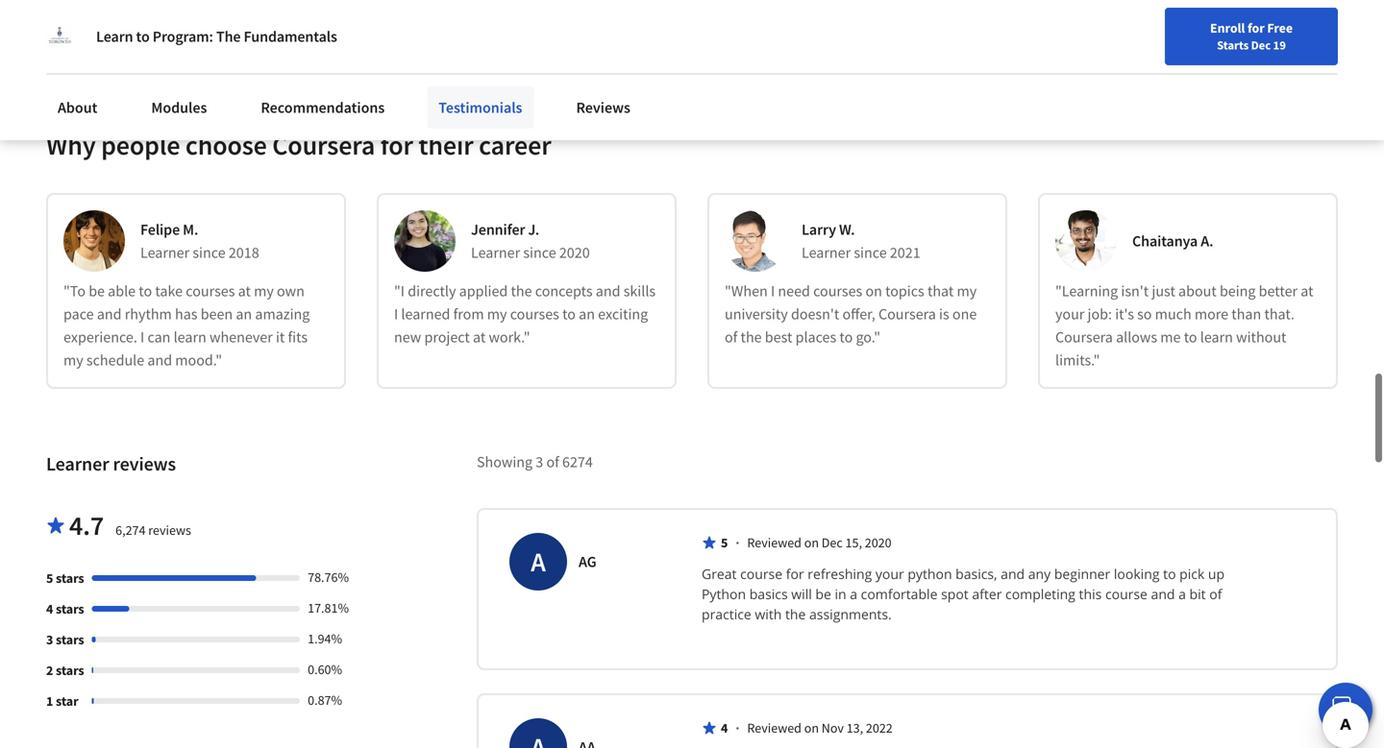 Task type: describe. For each thing, give the bounding box(es) containing it.
1
[[46, 693, 53, 710]]

just
[[1152, 281, 1175, 301]]

go."
[[856, 328, 880, 347]]

up
[[1208, 565, 1225, 583]]

stars for 3 stars
[[56, 631, 84, 649]]

reviews
[[576, 98, 630, 117]]

my inside "when i need courses on topics that my university doesn't offer, coursera is one of the best places to go."
[[957, 281, 977, 301]]

"to
[[63, 281, 86, 301]]

and down looking
[[1151, 585, 1175, 603]]

1 horizontal spatial course
[[1105, 585, 1148, 603]]

2
[[46, 662, 53, 679]]

your inside great course for refreshing your python basics, and any beginner looking to pick up python basics will be in a comfortable spot after completing this course and a bit of practice with the assignments.
[[875, 565, 904, 583]]

spot
[[941, 585, 969, 603]]

on inside "when i need courses on topics that my university doesn't offer, coursera is one of the best places to go."
[[865, 281, 882, 301]]

to inside "i directly applied the concepts and skills i learned from my courses to an exciting new project at work."
[[562, 305, 576, 324]]

fundamentals
[[244, 27, 337, 46]]

it's
[[1115, 305, 1134, 324]]

and down can
[[147, 351, 172, 370]]

reviewed on dec 15, 2020
[[747, 534, 892, 552]]

my inside "i directly applied the concepts and skills i learned from my courses to an exciting new project at work."
[[487, 305, 507, 324]]

15,
[[845, 534, 862, 552]]

people
[[101, 128, 180, 162]]

any
[[1028, 565, 1051, 583]]

your inside "learning isn't just about being better at your job: it's so much more than that. coursera allows me to learn without limits."
[[1055, 305, 1085, 324]]

modules
[[151, 98, 207, 117]]

2018
[[229, 243, 259, 262]]

coursera inside "learning isn't just about being better at your job: it's so much more than that. coursera allows me to learn without limits."
[[1055, 328, 1113, 347]]

need
[[778, 281, 810, 301]]

topics
[[885, 281, 924, 301]]

0 horizontal spatial coursera
[[272, 128, 375, 162]]

the inside "i directly applied the concepts and skills i learned from my courses to an exciting new project at work."
[[511, 281, 532, 301]]

free
[[1267, 19, 1293, 37]]

testimonials
[[439, 98, 522, 117]]

learner for jennifer
[[471, 243, 520, 262]]

is
[[939, 305, 949, 324]]

better
[[1259, 281, 1298, 301]]

4.7
[[69, 509, 104, 542]]

6274
[[562, 453, 593, 472]]

concepts
[[535, 281, 593, 301]]

3 stars
[[46, 631, 84, 649]]

to inside great course for refreshing your python basics, and any beginner looking to pick up python basics will be in a comfortable spot after completing this course and a bit of practice with the assignments.
[[1163, 565, 1176, 583]]

great
[[702, 565, 737, 583]]

assignments.
[[809, 605, 892, 624]]

be inside great course for refreshing your python basics, and any beginner looking to pick up python basics will be in a comfortable spot after completing this course and a bit of practice with the assignments.
[[815, 585, 831, 603]]

an inside "i directly applied the concepts and skills i learned from my courses to an exciting new project at work."
[[579, 305, 595, 324]]

13,
[[846, 720, 863, 737]]

larry w. learner since 2021
[[802, 220, 920, 262]]

python
[[702, 585, 746, 603]]

that.
[[1264, 305, 1295, 324]]

felipe
[[140, 220, 180, 239]]

17.81%
[[308, 600, 349, 617]]

learn
[[96, 27, 133, 46]]

4 stars
[[46, 601, 84, 618]]

1 vertical spatial 3
[[46, 631, 53, 649]]

of inside "when i need courses on topics that my university doesn't offer, coursera is one of the best places to go."
[[725, 328, 738, 347]]

pace
[[63, 305, 94, 324]]

8
[[97, 9, 104, 27]]

stars for 2 stars
[[56, 662, 84, 679]]

chaitanya a.
[[1132, 231, 1213, 251]]

be inside '"to be able to take courses at my own pace and rhythm has been an amazing experience. i can learn whenever it fits my schedule and mood."'
[[89, 281, 105, 301]]

to right learn
[[136, 27, 150, 46]]

1 a from the left
[[850, 585, 857, 603]]

comfortable
[[861, 585, 938, 603]]

showing
[[477, 453, 533, 472]]

2021
[[890, 243, 920, 262]]

bit
[[1189, 585, 1206, 603]]

"learning
[[1055, 281, 1118, 301]]

2020 for reviewed on dec 15, 2020
[[865, 534, 892, 552]]

since for j.
[[523, 243, 556, 262]]

that
[[927, 281, 954, 301]]

this
[[1079, 585, 1102, 603]]

0 vertical spatial course
[[740, 565, 782, 583]]

coursera inside "when i need courses on topics that my university doesn't offer, coursera is one of the best places to go."
[[878, 305, 936, 324]]

stars for 5 stars
[[56, 570, 84, 587]]

able
[[108, 281, 136, 301]]

"to be able to take courses at my own pace and rhythm has been an amazing experience. i can learn whenever it fits my schedule and mood."
[[63, 281, 310, 370]]

much
[[1155, 305, 1191, 324]]

refreshing
[[808, 565, 872, 583]]

completing
[[1005, 585, 1075, 603]]

modules link
[[140, 87, 219, 129]]

learner for larry
[[802, 243, 851, 262]]

with
[[755, 605, 782, 624]]

recommendations link
[[249, 87, 396, 129]]

project
[[424, 328, 470, 347]]

and up the experience. at the left of page
[[97, 305, 122, 324]]

enroll
[[1210, 19, 1245, 37]]

and inside "i directly applied the concepts and skills i learned from my courses to an exciting new project at work."
[[596, 281, 620, 301]]

6,274 reviews
[[115, 522, 191, 539]]

beginner
[[1054, 565, 1110, 583]]

larry
[[802, 220, 836, 239]]

fits
[[288, 328, 308, 347]]

4 for 4
[[721, 720, 728, 737]]

reviews for 6,274 reviews
[[148, 522, 191, 539]]

it
[[276, 328, 285, 347]]

job:
[[1088, 305, 1112, 324]]

and left any
[[1001, 565, 1025, 583]]

5 for 5
[[721, 534, 728, 552]]

4 for 4 stars
[[46, 601, 53, 618]]

show 8 more button
[[46, 1, 152, 35]]

"learning isn't just about being better at your job: it's so much more than that. coursera allows me to learn without limits."
[[1055, 281, 1313, 370]]

since for m.
[[193, 243, 226, 262]]

at for better
[[1301, 281, 1313, 301]]

recommendations
[[261, 98, 385, 117]]

my down the experience. at the left of page
[[63, 351, 83, 370]]

pick
[[1179, 565, 1205, 583]]

been
[[201, 305, 233, 324]]

reviewed for reviewed on nov 13, 2022
[[747, 720, 802, 737]]

allows
[[1116, 328, 1157, 347]]

an inside '"to be able to take courses at my own pace and rhythm has been an amazing experience. i can learn whenever it fits my schedule and mood."'
[[236, 305, 252, 324]]

show 8 more
[[62, 9, 137, 27]]

0 horizontal spatial dec
[[822, 534, 843, 552]]

courses inside "i directly applied the concepts and skills i learned from my courses to an exciting new project at work."
[[510, 305, 559, 324]]

why people choose coursera for their career
[[46, 128, 551, 162]]



Task type: locate. For each thing, give the bounding box(es) containing it.
basics,
[[956, 565, 997, 583]]

2022
[[866, 720, 893, 737]]

at down from
[[473, 328, 486, 347]]

will
[[791, 585, 812, 603]]

78.76%
[[308, 569, 349, 586]]

1 horizontal spatial dec
[[1251, 37, 1271, 53]]

2020 up the concepts
[[559, 243, 590, 262]]

i left need
[[771, 281, 775, 301]]

learn for more
[[1200, 328, 1233, 347]]

0 vertical spatial 5
[[721, 534, 728, 552]]

1 reviewed from the top
[[747, 534, 802, 552]]

0 vertical spatial coursera
[[272, 128, 375, 162]]

to left the pick
[[1163, 565, 1176, 583]]

on left nov on the right bottom of page
[[804, 720, 819, 737]]

dec inside enroll for free starts dec 19
[[1251, 37, 1271, 53]]

1 horizontal spatial courses
[[510, 305, 559, 324]]

4 down 5 stars
[[46, 601, 53, 618]]

since down m.
[[193, 243, 226, 262]]

jennifer j. learner since 2020
[[471, 220, 590, 262]]

courses inside "when i need courses on topics that my university doesn't offer, coursera is one of the best places to go."
[[813, 281, 862, 301]]

of down university
[[725, 328, 738, 347]]

learner
[[140, 243, 189, 262], [471, 243, 520, 262], [802, 243, 851, 262], [46, 452, 109, 476]]

2 vertical spatial of
[[1209, 585, 1222, 603]]

learned
[[401, 305, 450, 324]]

0 horizontal spatial be
[[89, 281, 105, 301]]

0 horizontal spatial 4
[[46, 601, 53, 618]]

1 horizontal spatial 2020
[[865, 534, 892, 552]]

5 up great
[[721, 534, 728, 552]]

the right applied
[[511, 281, 532, 301]]

0 vertical spatial the
[[511, 281, 532, 301]]

1 vertical spatial 5
[[46, 570, 53, 587]]

learn down than
[[1200, 328, 1233, 347]]

i inside "when i need courses on topics that my university doesn't offer, coursera is one of the best places to go."
[[771, 281, 775, 301]]

be right "to
[[89, 281, 105, 301]]

0 horizontal spatial course
[[740, 565, 782, 583]]

chaitanya
[[1132, 231, 1198, 251]]

stars down 5 stars
[[56, 601, 84, 618]]

3 right showing
[[536, 453, 543, 472]]

to right me
[[1184, 328, 1197, 347]]

coursera down recommendations
[[272, 128, 375, 162]]

2 a from the left
[[1178, 585, 1186, 603]]

on for nov
[[804, 720, 819, 737]]

of left 6274
[[546, 453, 559, 472]]

showing 3 of 6274
[[477, 453, 593, 472]]

since
[[193, 243, 226, 262], [523, 243, 556, 262], [854, 243, 887, 262]]

0 vertical spatial for
[[1248, 19, 1265, 37]]

the down will
[[785, 605, 806, 624]]

1 vertical spatial course
[[1105, 585, 1148, 603]]

at inside "i directly applied the concepts and skills i learned from my courses to an exciting new project at work."
[[473, 328, 486, 347]]

0 horizontal spatial for
[[380, 128, 413, 162]]

1 vertical spatial dec
[[822, 534, 843, 552]]

your up comfortable
[[875, 565, 904, 583]]

nov
[[822, 720, 844, 737]]

0 vertical spatial 4
[[46, 601, 53, 618]]

"when i need courses on topics that my university doesn't offer, coursera is one of the best places to go."
[[725, 281, 977, 347]]

1 horizontal spatial for
[[786, 565, 804, 583]]

university of toronto image
[[46, 23, 73, 50]]

for left free
[[1248, 19, 1265, 37]]

learner down felipe
[[140, 243, 189, 262]]

6,274
[[115, 522, 146, 539]]

on up the offer,
[[865, 281, 882, 301]]

choose
[[185, 128, 267, 162]]

than
[[1232, 305, 1261, 324]]

to inside "learning isn't just about being better at your job: it's so much more than that. coursera allows me to learn without limits."
[[1184, 328, 1197, 347]]

a right 'in'
[[850, 585, 857, 603]]

learner inside larry w. learner since 2021
[[802, 243, 851, 262]]

1 vertical spatial the
[[741, 328, 762, 347]]

at right better
[[1301, 281, 1313, 301]]

my left own on the left top of the page
[[254, 281, 274, 301]]

me
[[1160, 328, 1181, 347]]

on for dec
[[804, 534, 819, 552]]

testimonials link
[[427, 87, 534, 129]]

1 horizontal spatial an
[[579, 305, 595, 324]]

best
[[765, 328, 792, 347]]

1 vertical spatial your
[[875, 565, 904, 583]]

reviewed for reviewed on dec 15, 2020
[[747, 534, 802, 552]]

a
[[531, 545, 546, 579]]

4
[[46, 601, 53, 618], [721, 720, 728, 737]]

for up will
[[786, 565, 804, 583]]

2 horizontal spatial of
[[1209, 585, 1222, 603]]

0 horizontal spatial the
[[511, 281, 532, 301]]

1 vertical spatial 4
[[721, 720, 728, 737]]

course down looking
[[1105, 585, 1148, 603]]

since for w.
[[854, 243, 887, 262]]

1 vertical spatial reviews
[[148, 522, 191, 539]]

1 since from the left
[[193, 243, 226, 262]]

1 horizontal spatial be
[[815, 585, 831, 603]]

can
[[147, 328, 171, 347]]

0 horizontal spatial 2020
[[559, 243, 590, 262]]

courses inside '"to be able to take courses at my own pace and rhythm has been an amazing experience. i can learn whenever it fits my schedule and mood."'
[[186, 281, 235, 301]]

2 horizontal spatial at
[[1301, 281, 1313, 301]]

1 vertical spatial of
[[546, 453, 559, 472]]

i inside '"to be able to take courses at my own pace and rhythm has been an amazing experience. i can learn whenever it fits my schedule and mood."'
[[140, 328, 144, 347]]

offer,
[[842, 305, 875, 324]]

amazing
[[255, 305, 310, 324]]

3 since from the left
[[854, 243, 887, 262]]

0 horizontal spatial of
[[546, 453, 559, 472]]

to inside '"to be able to take courses at my own pace and rhythm has been an amazing experience. i can learn whenever it fits my schedule and mood."'
[[139, 281, 152, 301]]

0 horizontal spatial since
[[193, 243, 226, 262]]

the inside great course for refreshing your python basics, and any beginner looking to pick up python basics will be in a comfortable spot after completing this course and a bit of practice with the assignments.
[[785, 605, 806, 624]]

chat with us image
[[1330, 695, 1361, 726]]

for left their
[[380, 128, 413, 162]]

basics
[[749, 585, 788, 603]]

0 vertical spatial be
[[89, 281, 105, 301]]

3
[[536, 453, 543, 472], [46, 631, 53, 649]]

coursera
[[272, 128, 375, 162], [878, 305, 936, 324], [1055, 328, 1113, 347]]

1 vertical spatial 2020
[[865, 534, 892, 552]]

1 vertical spatial reviewed
[[747, 720, 802, 737]]

0 vertical spatial more
[[106, 9, 137, 27]]

about
[[1178, 281, 1217, 301]]

an down the concepts
[[579, 305, 595, 324]]

1 horizontal spatial 4
[[721, 720, 728, 737]]

1 horizontal spatial coursera
[[878, 305, 936, 324]]

0 horizontal spatial at
[[238, 281, 251, 301]]

courses
[[186, 281, 235, 301], [813, 281, 862, 301], [510, 305, 559, 324]]

0 vertical spatial 3
[[536, 453, 543, 472]]

since down 'j.'
[[523, 243, 556, 262]]

2 horizontal spatial since
[[854, 243, 887, 262]]

i inside "i directly applied the concepts and skills i learned from my courses to an exciting new project at work."
[[394, 305, 398, 324]]

dec left 15,
[[822, 534, 843, 552]]

more inside "learning isn't just about being better at your job: it's so much more than that. coursera allows me to learn without limits."
[[1195, 305, 1228, 324]]

coursera image
[[23, 16, 145, 46]]

course up basics
[[740, 565, 782, 583]]

reviewed on nov 13, 2022
[[747, 720, 893, 737]]

on
[[865, 281, 882, 301], [804, 534, 819, 552], [804, 720, 819, 737]]

learner down jennifer
[[471, 243, 520, 262]]

reviews for learner reviews
[[113, 452, 176, 476]]

2 reviewed from the top
[[747, 720, 802, 737]]

2 vertical spatial i
[[140, 328, 144, 347]]

1 horizontal spatial at
[[473, 328, 486, 347]]

1 an from the left
[[236, 305, 252, 324]]

dec left 19
[[1251, 37, 1271, 53]]

to up 'rhythm'
[[139, 281, 152, 301]]

learn
[[174, 328, 206, 347], [1200, 328, 1233, 347]]

exciting
[[598, 305, 648, 324]]

your
[[1055, 305, 1085, 324], [875, 565, 904, 583]]

i left can
[[140, 328, 144, 347]]

of inside great course for refreshing your python basics, and any beginner looking to pick up python basics will be in a comfortable spot after completing this course and a bit of practice with the assignments.
[[1209, 585, 1222, 603]]

since inside felipe m. learner since 2018
[[193, 243, 226, 262]]

reviewed left nov on the right bottom of page
[[747, 720, 802, 737]]

program:
[[153, 27, 213, 46]]

5 stars
[[46, 570, 84, 587]]

enroll for free starts dec 19
[[1210, 19, 1293, 53]]

since inside larry w. learner since 2021
[[854, 243, 887, 262]]

2020 right 15,
[[865, 534, 892, 552]]

my
[[254, 281, 274, 301], [957, 281, 977, 301], [487, 305, 507, 324], [63, 351, 83, 370]]

in
[[835, 585, 846, 603]]

courses up the been in the top left of the page
[[186, 281, 235, 301]]

more down about at top
[[1195, 305, 1228, 324]]

1 horizontal spatial your
[[1055, 305, 1085, 324]]

5 up 4 stars
[[46, 570, 53, 587]]

an
[[236, 305, 252, 324], [579, 305, 595, 324]]

5 for 5 stars
[[46, 570, 53, 587]]

coursera up limits."
[[1055, 328, 1113, 347]]

0 vertical spatial dec
[[1251, 37, 1271, 53]]

learner inside felipe m. learner since 2018
[[140, 243, 189, 262]]

1 vertical spatial more
[[1195, 305, 1228, 324]]

limits."
[[1055, 351, 1100, 370]]

stars for 4 stars
[[56, 601, 84, 618]]

after
[[972, 585, 1002, 603]]

1 learn from the left
[[174, 328, 206, 347]]

for inside great course for refreshing your python basics, and any beginner looking to pick up python basics will be in a comfortable spot after completing this course and a bit of practice with the assignments.
[[786, 565, 804, 583]]

2 vertical spatial the
[[785, 605, 806, 624]]

jennifer
[[471, 220, 525, 239]]

more up learn
[[106, 9, 137, 27]]

menu item
[[1036, 19, 1159, 82]]

learner up 4.7
[[46, 452, 109, 476]]

courses up "work.""
[[510, 305, 559, 324]]

1 horizontal spatial learn
[[1200, 328, 1233, 347]]

2 vertical spatial on
[[804, 720, 819, 737]]

practice
[[702, 605, 751, 624]]

learn inside '"to be able to take courses at my own pace and rhythm has been an amazing experience. i can learn whenever it fits my schedule and mood."'
[[174, 328, 206, 347]]

a left the bit
[[1178, 585, 1186, 603]]

19
[[1273, 37, 1286, 53]]

2 vertical spatial coursera
[[1055, 328, 1113, 347]]

my up "work.""
[[487, 305, 507, 324]]

learner down larry
[[802, 243, 851, 262]]

a.
[[1201, 231, 1213, 251]]

stars right '2'
[[56, 662, 84, 679]]

w.
[[839, 220, 855, 239]]

0.60%
[[308, 661, 342, 678]]

0 vertical spatial your
[[1055, 305, 1085, 324]]

my up one
[[957, 281, 977, 301]]

be
[[89, 281, 105, 301], [815, 585, 831, 603]]

of right the bit
[[1209, 585, 1222, 603]]

at down 2018
[[238, 281, 251, 301]]

1 vertical spatial coursera
[[878, 305, 936, 324]]

1 horizontal spatial a
[[1178, 585, 1186, 603]]

2 vertical spatial for
[[786, 565, 804, 583]]

2 horizontal spatial for
[[1248, 19, 1265, 37]]

reviewed up basics
[[747, 534, 802, 552]]

your down "learning
[[1055, 305, 1085, 324]]

at inside '"to be able to take courses at my own pace and rhythm has been an amazing experience. i can learn whenever it fits my schedule and mood."'
[[238, 281, 251, 301]]

1 horizontal spatial of
[[725, 328, 738, 347]]

2 stars
[[46, 662, 84, 679]]

1 horizontal spatial 3
[[536, 453, 543, 472]]

learn inside "learning isn't just about being better at your job: it's so much more than that. coursera allows me to learn without limits."
[[1200, 328, 1233, 347]]

2 since from the left
[[523, 243, 556, 262]]

2020 inside jennifer j. learner since 2020
[[559, 243, 590, 262]]

since inside jennifer j. learner since 2020
[[523, 243, 556, 262]]

2 stars from the top
[[56, 601, 84, 618]]

learn down has
[[174, 328, 206, 347]]

so
[[1137, 305, 1152, 324]]

"when
[[725, 281, 768, 301]]

0 vertical spatial reviewed
[[747, 534, 802, 552]]

2 horizontal spatial the
[[785, 605, 806, 624]]

2 horizontal spatial i
[[771, 281, 775, 301]]

learn for has
[[174, 328, 206, 347]]

1 horizontal spatial more
[[1195, 305, 1228, 324]]

1 horizontal spatial 5
[[721, 534, 728, 552]]

2020
[[559, 243, 590, 262], [865, 534, 892, 552]]

0 horizontal spatial i
[[140, 328, 144, 347]]

reviews up the 6,274 reviews
[[113, 452, 176, 476]]

0.87%
[[308, 692, 342, 709]]

and up exciting
[[596, 281, 620, 301]]

about link
[[46, 87, 109, 129]]

2 horizontal spatial courses
[[813, 281, 862, 301]]

2020 for jennifer j. learner since 2020
[[559, 243, 590, 262]]

"i
[[394, 281, 405, 301]]

i down "i
[[394, 305, 398, 324]]

1 horizontal spatial since
[[523, 243, 556, 262]]

2 an from the left
[[579, 305, 595, 324]]

the inside "when i need courses on topics that my university doesn't offer, coursera is one of the best places to go."
[[741, 328, 762, 347]]

to left go."
[[839, 328, 853, 347]]

1 vertical spatial i
[[394, 305, 398, 324]]

at inside "learning isn't just about being better at your job: it's so much more than that. coursera allows me to learn without limits."
[[1301, 281, 1313, 301]]

be left 'in'
[[815, 585, 831, 603]]

0 horizontal spatial an
[[236, 305, 252, 324]]

coursera down topics at top
[[878, 305, 936, 324]]

2 learn from the left
[[1200, 328, 1233, 347]]

i
[[771, 281, 775, 301], [394, 305, 398, 324], [140, 328, 144, 347]]

looking
[[1114, 565, 1160, 583]]

without
[[1236, 328, 1286, 347]]

0 vertical spatial reviews
[[113, 452, 176, 476]]

stars up 2 stars
[[56, 631, 84, 649]]

1 horizontal spatial the
[[741, 328, 762, 347]]

own
[[277, 281, 305, 301]]

university
[[725, 305, 788, 324]]

1 vertical spatial for
[[380, 128, 413, 162]]

reviews right 6,274
[[148, 522, 191, 539]]

on up refreshing
[[804, 534, 819, 552]]

1 vertical spatial on
[[804, 534, 819, 552]]

4 left reviewed on nov 13, 2022
[[721, 720, 728, 737]]

about
[[58, 98, 97, 117]]

1 star
[[46, 693, 78, 710]]

1.94%
[[308, 630, 342, 648]]

None search field
[[274, 12, 591, 50]]

0 horizontal spatial 3
[[46, 631, 53, 649]]

more inside button
[[106, 9, 137, 27]]

0 horizontal spatial a
[[850, 585, 857, 603]]

0 horizontal spatial 5
[[46, 570, 53, 587]]

courses up the offer,
[[813, 281, 862, 301]]

show
[[62, 9, 94, 27]]

whenever
[[209, 328, 273, 347]]

1 stars from the top
[[56, 570, 84, 587]]

to
[[136, 27, 150, 46], [139, 281, 152, 301], [562, 305, 576, 324], [839, 328, 853, 347], [1184, 328, 1197, 347], [1163, 565, 1176, 583]]

being
[[1220, 281, 1256, 301]]

0 horizontal spatial more
[[106, 9, 137, 27]]

career
[[479, 128, 551, 162]]

0 horizontal spatial learn
[[174, 328, 206, 347]]

has
[[175, 305, 198, 324]]

for inside enroll for free starts dec 19
[[1248, 19, 1265, 37]]

1 horizontal spatial i
[[394, 305, 398, 324]]

python
[[908, 565, 952, 583]]

to inside "when i need courses on topics that my university doesn't offer, coursera is one of the best places to go."
[[839, 328, 853, 347]]

since down the w.
[[854, 243, 887, 262]]

0 vertical spatial 2020
[[559, 243, 590, 262]]

from
[[453, 305, 484, 324]]

at for courses
[[238, 281, 251, 301]]

0 horizontal spatial your
[[875, 565, 904, 583]]

0 vertical spatial of
[[725, 328, 738, 347]]

learner inside jennifer j. learner since 2020
[[471, 243, 520, 262]]

1 vertical spatial be
[[815, 585, 831, 603]]

2 horizontal spatial coursera
[[1055, 328, 1113, 347]]

0 vertical spatial i
[[771, 281, 775, 301]]

felipe m. learner since 2018
[[140, 220, 259, 262]]

0 horizontal spatial courses
[[186, 281, 235, 301]]

stars up 4 stars
[[56, 570, 84, 587]]

4 stars from the top
[[56, 662, 84, 679]]

the down university
[[741, 328, 762, 347]]

3 stars from the top
[[56, 631, 84, 649]]

0 vertical spatial on
[[865, 281, 882, 301]]

an up whenever
[[236, 305, 252, 324]]

3 up '2'
[[46, 631, 53, 649]]

learner for felipe
[[140, 243, 189, 262]]

directly
[[408, 281, 456, 301]]

to down the concepts
[[562, 305, 576, 324]]



Task type: vqa. For each thing, say whether or not it's contained in the screenshot.


